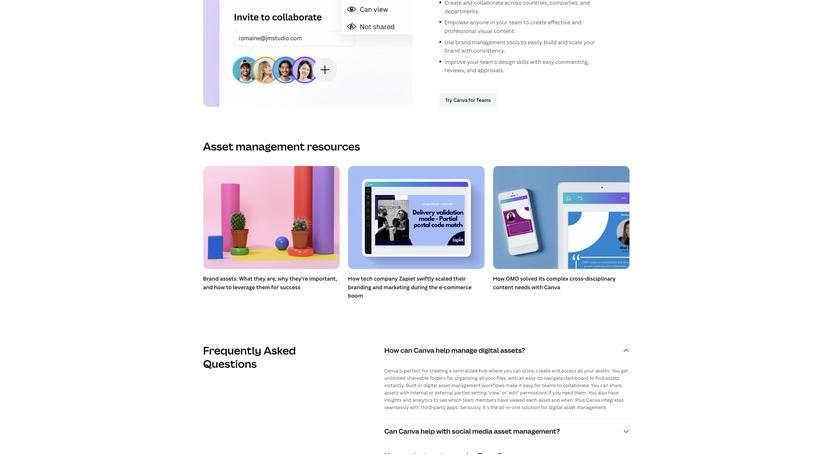 Task type: describe. For each thing, give the bounding box(es) containing it.
skills
[[517, 58, 529, 66]]

empower
[[445, 19, 469, 26]]

analytics
[[413, 397, 433, 403]]

leverage
[[233, 283, 255, 291]]

how omd solved its complex cross-disciplinary content needs with canva
[[493, 275, 616, 291]]

internal
[[411, 389, 428, 396]]

party
[[434, 404, 446, 410]]

in-
[[507, 404, 512, 410]]

create inside canva is perfect for creating a centralized hub where you can store, create and access all your assets. you get unlimited shareable folders for organizing all your files, with an easy-to-navigate dashboard to find assets instantly. built-in digital asset management workflows make it easy for teams to collaborate. you can share assets with internal or external parties setting 'view' or 'edit' permissions if you need them. you also have insights and analytics to see which team members have viewed each asset and when. plus canva integrates seamlessly with third-party apps. seriously, it's the all-in-one solution for digital asset management.
[[537, 367, 551, 374]]

content
[[493, 283, 514, 291]]

canva is perfect for creating a centralized hub where you can store, create and access all your assets. you get unlimited shareable folders for organizing all your files, with an easy-to-navigate dashboard to find assets instantly. built-in digital asset management workflows make it easy for teams to collaborate. you can share assets with internal or external parties setting 'view' or 'edit' permissions if you need them. you also have insights and analytics to see which team members have viewed each asset and when. plus canva integrates seamlessly with third-party apps. seriously, it's the all-in-one solution for digital asset management.
[[385, 367, 629, 410]]

viewed
[[510, 397, 526, 403]]

what
[[239, 275, 253, 282]]

built-
[[406, 382, 419, 388]]

your inside improve your team's design skills with easy commenting, reviews, and approvals.
[[468, 58, 479, 66]]

all-
[[500, 404, 507, 410]]

to-
[[538, 375, 545, 381]]

professional
[[445, 27, 477, 35]]

0 horizontal spatial all
[[479, 375, 485, 381]]

e-
[[439, 283, 445, 291]]

solved
[[521, 275, 538, 282]]

folders
[[430, 375, 446, 381]]

instantly.
[[385, 382, 405, 388]]

media
[[473, 427, 493, 436]]

organizing
[[455, 375, 478, 381]]

complex
[[547, 275, 569, 282]]

asset down 'when.'
[[564, 404, 576, 410]]

branding
[[348, 283, 372, 291]]

create and collaborate across countries, companies, and departments.
[[445, 0, 590, 15]]

easily
[[528, 38, 543, 46]]

omd
[[506, 275, 519, 282]]

a
[[449, 367, 452, 374]]

effective
[[548, 19, 571, 26]]

with down analytics
[[410, 404, 420, 410]]

are,
[[267, 275, 277, 282]]

shareable
[[407, 375, 429, 381]]

scale
[[570, 38, 583, 46]]

0 vertical spatial assets
[[606, 375, 620, 381]]

to inside 'brand assets: what they are, why they're important, and how to leverage them for success'
[[226, 283, 232, 291]]

dashboard
[[565, 375, 589, 381]]

improve your team's design skills with easy commenting, reviews, and approvals.
[[445, 58, 590, 74]]

them
[[257, 283, 270, 291]]

social
[[452, 427, 471, 436]]

access
[[562, 367, 577, 374]]

help inside the can canva help with social media asset management? dropdown button
[[421, 427, 435, 436]]

create
[[445, 0, 462, 6]]

swiftly
[[417, 275, 435, 282]]

third-
[[421, 404, 434, 410]]

creating
[[430, 367, 448, 374]]

canva up unlimited
[[385, 367, 399, 374]]

which
[[449, 397, 462, 403]]

they
[[254, 275, 266, 282]]

company
[[374, 275, 398, 282]]

with down built-
[[400, 389, 410, 396]]

easy-
[[526, 375, 538, 381]]

build
[[544, 38, 557, 46]]

0 vertical spatial you
[[612, 367, 621, 374]]

scaled
[[436, 275, 453, 282]]

teams
[[543, 382, 556, 388]]

content.
[[494, 27, 516, 35]]

get
[[622, 367, 629, 374]]

design
[[499, 58, 516, 66]]

visual
[[478, 27, 493, 35]]

with inside improve your team's design skills with easy commenting, reviews, and approvals.
[[531, 58, 542, 66]]

assets:
[[220, 275, 238, 282]]

and inside the how tech company zapiet swiftly scaled their branding and marketing during the e-commerce boom
[[373, 283, 383, 291]]

asset
[[203, 139, 234, 153]]

if
[[549, 389, 552, 396]]

image only image for complex
[[494, 166, 630, 269]]

canva up management.
[[587, 397, 601, 403]]

also
[[598, 389, 608, 396]]

with inside how omd solved its complex cross-disciplinary content needs with canva
[[532, 283, 543, 291]]

collaborate
[[474, 0, 504, 6]]

2 vertical spatial you
[[589, 389, 597, 396]]

insights
[[385, 397, 402, 403]]

2 or from the left
[[502, 389, 507, 396]]

1 vertical spatial brand
[[445, 47, 460, 54]]

departments.
[[445, 8, 480, 15]]

how tech company zapiet swiftly scaled their branding and marketing during the e-commerce boom
[[348, 275, 472, 299]]

one
[[512, 404, 521, 410]]

setting
[[472, 389, 487, 396]]

needs
[[515, 283, 531, 291]]

navigate
[[545, 375, 564, 381]]

questions
[[203, 356, 257, 371]]

how tech company zapiet swiftly scaled their branding and marketing during the e-commerce boom link
[[348, 166, 486, 301]]

and inside use brand management tools to easily build and scale your brand with consistency.
[[559, 38, 568, 46]]

0 vertical spatial brand
[[456, 38, 471, 46]]

frequently
[[203, 343, 262, 357]]

need
[[563, 389, 574, 396]]

disciplinary
[[586, 275, 616, 282]]

is
[[400, 367, 403, 374]]

and right companies,
[[581, 0, 590, 6]]

asset inside the can canva help with social media asset management? dropdown button
[[494, 427, 512, 436]]

team inside empower anyone in your team to create effective and professional visual content.
[[510, 19, 523, 26]]

asked
[[264, 343, 296, 357]]

share
[[610, 382, 622, 388]]

members
[[476, 397, 497, 403]]

to left find
[[590, 375, 595, 381]]

0 horizontal spatial you
[[504, 367, 512, 374]]

for inside 'brand assets: what they are, why they're important, and how to leverage them for success'
[[271, 283, 279, 291]]

management inside canva is perfect for creating a centralized hub where you can store, create and access all your assets. you get unlimited shareable folders for organizing all your files, with an easy-to-navigate dashboard to find assets instantly. built-in digital asset management workflows make it easy for teams to collaborate. you can share assets with internal or external parties setting 'view' or 'edit' permissions if you need them. you also have insights and analytics to see which team members have viewed each asset and when. plus canva integrates seamlessly with third-party apps. seriously, it's the all-in-one solution for digital asset management.
[[452, 382, 481, 388]]

approvals.
[[478, 67, 505, 74]]

canva up perfect
[[414, 346, 435, 355]]

your left "assets."
[[584, 367, 595, 374]]

canva inside how omd solved its complex cross-disciplinary content needs with canva
[[545, 283, 561, 291]]

to inside use brand management tools to easily build and scale your brand with consistency.
[[522, 38, 527, 46]]

reviews,
[[445, 67, 466, 74]]



Task type: locate. For each thing, give the bounding box(es) containing it.
0 horizontal spatial the
[[429, 283, 438, 291]]

assets?
[[501, 346, 526, 355]]

your left "team's"
[[468, 58, 479, 66]]

can up also
[[601, 382, 609, 388]]

1 horizontal spatial assets
[[606, 375, 620, 381]]

it
[[519, 382, 522, 388]]

0 vertical spatial the
[[429, 283, 438, 291]]

brand down use at right
[[445, 47, 460, 54]]

0 vertical spatial all
[[578, 367, 583, 374]]

when.
[[561, 397, 575, 403]]

and down company
[[373, 283, 383, 291]]

0 vertical spatial management
[[472, 38, 506, 46]]

1 horizontal spatial you
[[553, 389, 561, 396]]

or left 'edit'
[[502, 389, 507, 396]]

in up visual
[[491, 19, 495, 26]]

how for how omd solved its complex cross-disciplinary content needs with canva
[[493, 275, 505, 282]]

image only image for swiftly
[[349, 166, 485, 269]]

have up the integrates
[[609, 389, 619, 396]]

your
[[497, 19, 508, 26], [584, 38, 596, 46], [468, 58, 479, 66], [584, 367, 595, 374], [486, 375, 496, 381]]

with inside use brand management tools to easily build and scale your brand with consistency.
[[462, 47, 473, 54]]

across
[[505, 0, 522, 6]]

1 horizontal spatial team
[[510, 19, 523, 26]]

and inside 'brand assets: what they are, why they're important, and how to leverage them for success'
[[203, 283, 213, 291]]

collaborate.
[[563, 382, 590, 388]]

1 vertical spatial assets
[[385, 389, 399, 396]]

to inside empower anyone in your team to create effective and professional visual content.
[[524, 19, 530, 26]]

1 horizontal spatial can
[[513, 367, 522, 374]]

brand down professional
[[456, 38, 471, 46]]

for down 'to-'
[[535, 382, 542, 388]]

digital down the folders
[[424, 382, 438, 388]]

team's
[[481, 58, 498, 66]]

store,
[[523, 367, 536, 374]]

the left e-
[[429, 283, 438, 291]]

1 vertical spatial digital
[[424, 382, 438, 388]]

create inside empower anyone in your team to create effective and professional visual content.
[[531, 19, 547, 26]]

0 vertical spatial have
[[609, 389, 619, 396]]

0 horizontal spatial in
[[419, 382, 423, 388]]

0 horizontal spatial digital
[[424, 382, 438, 388]]

brand assets: what they are, why they're important, and how to leverage them for success link
[[203, 166, 340, 293]]

help up the creating
[[436, 346, 450, 355]]

1 horizontal spatial help
[[436, 346, 450, 355]]

to down 'navigate'
[[558, 382, 562, 388]]

your up workflows
[[486, 375, 496, 381]]

1 horizontal spatial easy
[[543, 58, 555, 66]]

it's
[[483, 404, 490, 410]]

their
[[454, 275, 466, 282]]

2 image only image from the left
[[494, 166, 630, 269]]

digital up hub
[[479, 346, 499, 355]]

how can canva help manage digital assets? button
[[385, 338, 631, 362]]

2 horizontal spatial digital
[[549, 404, 563, 410]]

team up content.
[[510, 19, 523, 26]]

you left also
[[589, 389, 597, 396]]

assets up the insights
[[385, 389, 399, 396]]

1 vertical spatial all
[[479, 375, 485, 381]]

assets up share
[[606, 375, 620, 381]]

how for how can canva help manage digital assets?
[[385, 346, 399, 355]]

zapiet
[[399, 275, 416, 282]]

how for how tech company zapiet swiftly scaled their branding and marketing during the e-commerce boom
[[348, 275, 360, 282]]

anyone
[[470, 19, 489, 26]]

empower anyone in your team to create effective and professional visual content.
[[445, 19, 582, 35]]

manage
[[452, 346, 478, 355]]

easy inside canva is perfect for creating a centralized hub where you can store, create and access all your assets. you get unlimited shareable folders for organizing all your files, with an easy-to-navigate dashboard to find assets instantly. built-in digital asset management workflows make it easy for teams to collaborate. you can share assets with internal or external parties setting 'view' or 'edit' permissions if you need them. you also have insights and analytics to see which team members have viewed each asset and when. plus canva integrates seamlessly with third-party apps. seriously, it's the all-in-one solution for digital asset management.
[[524, 382, 534, 388]]

to down the create and collaborate across countries, companies, and departments.
[[524, 19, 530, 26]]

1 horizontal spatial or
[[502, 389, 507, 396]]

have up all-
[[498, 397, 509, 403]]

and up the seamlessly
[[403, 397, 412, 403]]

cross-
[[570, 275, 586, 282]]

with inside dropdown button
[[437, 427, 451, 436]]

why
[[278, 275, 289, 282]]

can up is
[[401, 346, 413, 355]]

how inside dropdown button
[[385, 346, 399, 355]]

with down its
[[532, 283, 543, 291]]

digital inside dropdown button
[[479, 346, 499, 355]]

asset
[[439, 382, 451, 388], [539, 397, 551, 403], [564, 404, 576, 410], [494, 427, 512, 436]]

can inside how can canva help manage digital assets? dropdown button
[[401, 346, 413, 355]]

1 vertical spatial you
[[591, 382, 600, 388]]

the inside canva is perfect for creating a centralized hub where you can store, create and access all your assets. you get unlimited shareable folders for organizing all your files, with an easy-to-navigate dashboard to find assets instantly. built-in digital asset management workflows make it easy for teams to collaborate. you can share assets with internal or external parties setting 'view' or 'edit' permissions if you need them. you also have insights and analytics to see which team members have viewed each asset and when. plus canva integrates seamlessly with third-party apps. seriously, it's the all-in-one solution for digital asset management.
[[491, 404, 498, 410]]

0 horizontal spatial image only image
[[349, 166, 485, 269]]

success
[[280, 283, 301, 291]]

and inside improve your team's design skills with easy commenting, reviews, and approvals.
[[467, 67, 477, 74]]

improve
[[445, 58, 466, 66]]

to left the 'see'
[[434, 397, 439, 403]]

1 vertical spatial team
[[463, 397, 475, 403]]

your inside use brand management tools to easily build and scale your brand with consistency.
[[584, 38, 596, 46]]

0 horizontal spatial easy
[[524, 382, 534, 388]]

0 horizontal spatial team
[[463, 397, 475, 403]]

team inside canva is perfect for creating a centralized hub where you can store, create and access all your assets. you get unlimited shareable folders for organizing all your files, with an easy-to-navigate dashboard to find assets instantly. built-in digital asset management workflows make it easy for teams to collaborate. you can share assets with internal or external parties setting 'view' or 'edit' permissions if you need them. you also have insights and analytics to see which team members have viewed each asset and when. plus canva integrates seamlessly with third-party apps. seriously, it's the all-in-one solution for digital asset management.
[[463, 397, 475, 403]]

can
[[401, 346, 413, 355], [513, 367, 522, 374], [601, 382, 609, 388]]

canva right "can"
[[399, 427, 420, 436]]

management inside use brand management tools to easily build and scale your brand with consistency.
[[472, 38, 506, 46]]

help inside how can canva help manage digital assets? dropdown button
[[436, 346, 450, 355]]

or
[[429, 389, 434, 396], [502, 389, 507, 396]]

in inside canva is perfect for creating a centralized hub where you can store, create and access all your assets. you get unlimited shareable folders for organizing all your files, with an easy-to-navigate dashboard to find assets instantly. built-in digital asset management workflows make it easy for teams to collaborate. you can share assets with internal or external parties setting 'view' or 'edit' permissions if you need them. you also have insights and analytics to see which team members have viewed each asset and when. plus canva integrates seamlessly with third-party apps. seriously, it's the all-in-one solution for digital asset management.
[[419, 382, 423, 388]]

0 vertical spatial digital
[[479, 346, 499, 355]]

image only image inside how omd solved its complex cross-disciplinary content needs with canva 'link'
[[494, 166, 630, 269]]

create down countries,
[[531, 19, 547, 26]]

0 horizontal spatial assets
[[385, 389, 399, 396]]

asset management resources
[[203, 139, 360, 153]]

help down third- at the right bottom
[[421, 427, 435, 436]]

digital
[[479, 346, 499, 355], [424, 382, 438, 388], [549, 404, 563, 410]]

frequently asked questions
[[203, 343, 296, 371]]

boom
[[348, 292, 363, 299]]

2 vertical spatial can
[[601, 382, 609, 388]]

for up shareable
[[422, 367, 429, 374]]

0 vertical spatial you
[[504, 367, 512, 374]]

0 horizontal spatial have
[[498, 397, 509, 403]]

1 vertical spatial in
[[419, 382, 423, 388]]

easy inside improve your team's design skills with easy commenting, reviews, and approvals.
[[543, 58, 555, 66]]

ui - invite to collaborate image
[[203, 0, 413, 107]]

2 horizontal spatial can
[[601, 382, 609, 388]]

0 vertical spatial create
[[531, 19, 547, 26]]

digital down 'when.'
[[549, 404, 563, 410]]

them.
[[575, 389, 588, 396]]

your up content.
[[497, 19, 508, 26]]

and inside empower anyone in your team to create effective and professional visual content.
[[572, 19, 582, 26]]

0 horizontal spatial how
[[348, 275, 360, 282]]

how
[[348, 275, 360, 282], [493, 275, 505, 282], [385, 346, 399, 355]]

1 vertical spatial can
[[513, 367, 522, 374]]

find
[[596, 375, 605, 381]]

0 horizontal spatial help
[[421, 427, 435, 436]]

2 horizontal spatial how
[[493, 275, 505, 282]]

and right build
[[559, 38, 568, 46]]

hub
[[479, 367, 488, 374]]

with left 'social'
[[437, 427, 451, 436]]

for down are,
[[271, 283, 279, 291]]

1 vertical spatial create
[[537, 367, 551, 374]]

1 vertical spatial management
[[236, 139, 305, 153]]

can canva help with social media asset management? button
[[385, 419, 631, 443]]

integrates
[[602, 397, 624, 403]]

1 horizontal spatial have
[[609, 389, 619, 396]]

for
[[271, 283, 279, 291], [422, 367, 429, 374], [447, 375, 454, 381], [535, 382, 542, 388], [542, 404, 548, 410]]

image only image inside how tech company zapiet swiftly scaled their branding and marketing during the e-commerce boom link
[[349, 166, 485, 269]]

all up dashboard
[[578, 367, 583, 374]]

files,
[[497, 375, 508, 381]]

during
[[411, 283, 428, 291]]

1 vertical spatial easy
[[524, 382, 534, 388]]

parties
[[455, 389, 471, 396]]

your inside empower anyone in your team to create effective and professional visual content.
[[497, 19, 508, 26]]

you left get
[[612, 367, 621, 374]]

solution
[[522, 404, 540, 410]]

or up analytics
[[429, 389, 434, 396]]

commerce
[[445, 283, 472, 291]]

1 vertical spatial the
[[491, 404, 498, 410]]

resources
[[307, 139, 360, 153]]

easy right it
[[524, 382, 534, 388]]

the
[[429, 283, 438, 291], [491, 404, 498, 410]]

1 or from the left
[[429, 389, 434, 396]]

0 vertical spatial can
[[401, 346, 413, 355]]

all down hub
[[479, 375, 485, 381]]

and
[[463, 0, 473, 6], [581, 0, 590, 6], [572, 19, 582, 26], [559, 38, 568, 46], [467, 67, 477, 74], [203, 283, 213, 291], [373, 283, 383, 291], [552, 367, 561, 374], [403, 397, 412, 403], [552, 397, 560, 403]]

0 horizontal spatial or
[[429, 389, 434, 396]]

seriously,
[[460, 404, 482, 410]]

1 horizontal spatial how
[[385, 346, 399, 355]]

how up the content
[[493, 275, 505, 282]]

seamlessly
[[385, 404, 409, 410]]

asset up external
[[439, 382, 451, 388]]

how inside how omd solved its complex cross-disciplinary content needs with canva
[[493, 275, 505, 282]]

how omd solved its complex cross-disciplinary content needs with canva link
[[493, 166, 631, 293]]

with right "skills"
[[531, 58, 542, 66]]

1 vertical spatial help
[[421, 427, 435, 436]]

with up improve
[[462, 47, 473, 54]]

how up unlimited
[[385, 346, 399, 355]]

unlimited
[[385, 375, 406, 381]]

easy down build
[[543, 58, 555, 66]]

0 vertical spatial help
[[436, 346, 450, 355]]

the inside the how tech company zapiet swiftly scaled their branding and marketing during the e-commerce boom
[[429, 283, 438, 291]]

and up 'navigate'
[[552, 367, 561, 374]]

companies,
[[550, 0, 579, 6]]

'view'
[[488, 389, 501, 396]]

0 horizontal spatial can
[[401, 346, 413, 355]]

use
[[445, 38, 455, 46]]

and right reviews,
[[467, 67, 477, 74]]

tech
[[361, 275, 373, 282]]

with
[[462, 47, 473, 54], [531, 58, 542, 66], [532, 283, 543, 291], [509, 375, 518, 381], [400, 389, 410, 396], [410, 404, 420, 410], [437, 427, 451, 436]]

1 horizontal spatial digital
[[479, 346, 499, 355]]

2 vertical spatial management
[[452, 382, 481, 388]]

you right if
[[553, 389, 561, 396]]

1 horizontal spatial all
[[578, 367, 583, 374]]

2 vertical spatial digital
[[549, 404, 563, 410]]

canva down complex
[[545, 283, 561, 291]]

1 horizontal spatial in
[[491, 19, 495, 26]]

all
[[578, 367, 583, 374], [479, 375, 485, 381]]

1 horizontal spatial image only image
[[494, 166, 630, 269]]

canva
[[545, 283, 561, 291], [414, 346, 435, 355], [385, 367, 399, 374], [587, 397, 601, 403], [399, 427, 420, 436]]

you up files,
[[504, 367, 512, 374]]

how
[[214, 283, 225, 291]]

countries,
[[523, 0, 549, 6]]

in inside empower anyone in your team to create effective and professional visual content.
[[491, 19, 495, 26]]

marketing
[[384, 283, 410, 291]]

1 vertical spatial have
[[498, 397, 509, 403]]

assets.
[[596, 367, 611, 374]]

and up departments.
[[463, 0, 473, 6]]

your right scale
[[584, 38, 596, 46]]

for right solution
[[542, 404, 548, 410]]

can
[[385, 427, 398, 436]]

team up seriously,
[[463, 397, 475, 403]]

asset down if
[[539, 397, 551, 403]]

its
[[539, 275, 546, 282]]

and down if
[[552, 397, 560, 403]]

to right tools
[[522, 38, 527, 46]]

for down a
[[447, 375, 454, 381]]

0 vertical spatial in
[[491, 19, 495, 26]]

pexels daria liudnaya 7354769 image
[[204, 166, 340, 269]]

and right effective
[[572, 19, 582, 26]]

create up 'to-'
[[537, 367, 551, 374]]

centralized
[[453, 367, 478, 374]]

how inside the how tech company zapiet swiftly scaled their branding and marketing during the e-commerce boom
[[348, 275, 360, 282]]

0 vertical spatial team
[[510, 19, 523, 26]]

1 horizontal spatial the
[[491, 404, 498, 410]]

1 vertical spatial you
[[553, 389, 561, 396]]

1 image only image from the left
[[349, 166, 485, 269]]

the right "it's"
[[491, 404, 498, 410]]

in up 'internal'
[[419, 382, 423, 388]]

you down find
[[591, 382, 600, 388]]

asset right the media
[[494, 427, 512, 436]]

0 vertical spatial easy
[[543, 58, 555, 66]]

you
[[612, 367, 621, 374], [591, 382, 600, 388], [589, 389, 597, 396]]

with up make
[[509, 375, 518, 381]]

can up an
[[513, 367, 522, 374]]

to down assets:
[[226, 283, 232, 291]]

brand
[[456, 38, 471, 46], [445, 47, 460, 54]]

apps.
[[447, 404, 459, 410]]

image only image
[[349, 166, 485, 269], [494, 166, 630, 269]]

an
[[519, 375, 525, 381]]

and down 'brand'
[[203, 283, 213, 291]]

easy
[[543, 58, 555, 66], [524, 382, 534, 388]]

how up branding
[[348, 275, 360, 282]]



Task type: vqa. For each thing, say whether or not it's contained in the screenshot.
Groups
no



